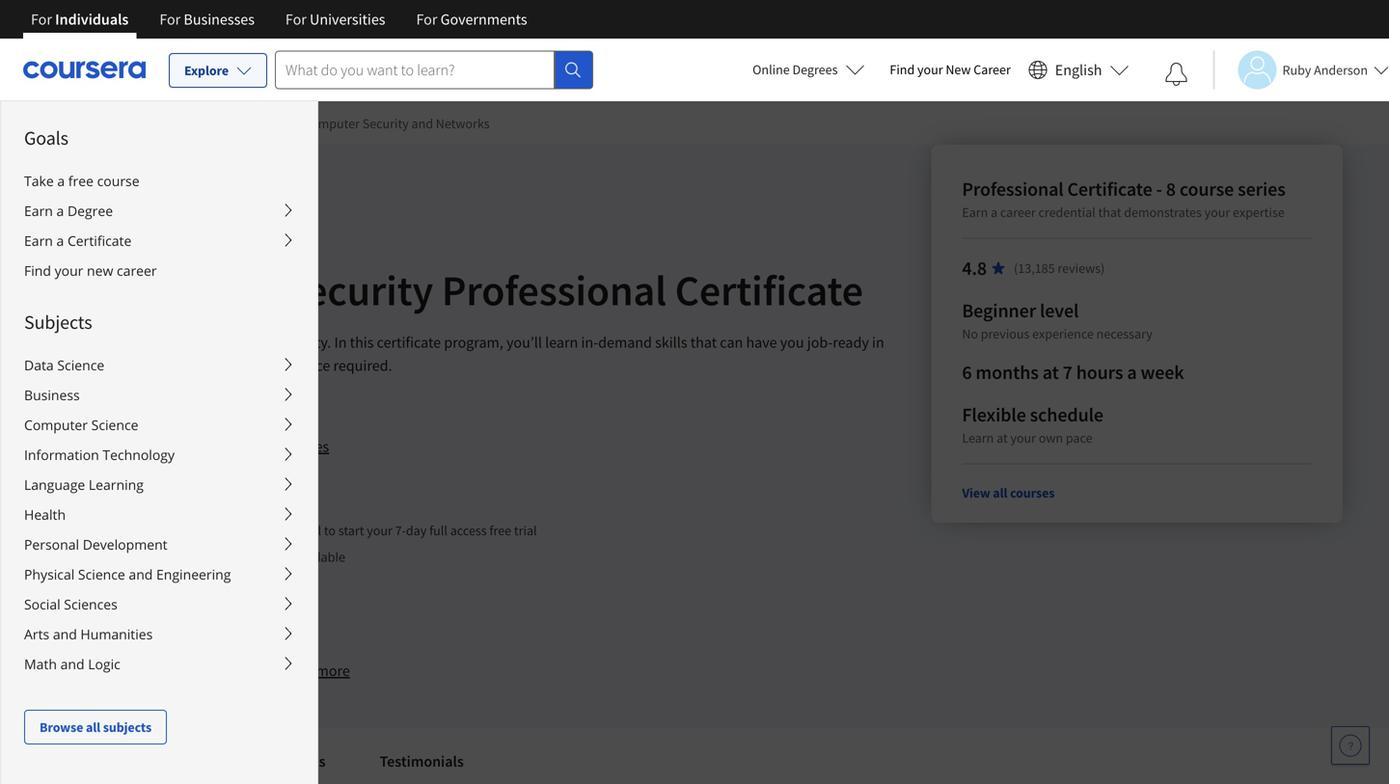 Task type: describe. For each thing, give the bounding box(es) containing it.
language learning
[[24, 476, 144, 494]]

level
[[1040, 299, 1079, 323]]

and inside popup button
[[53, 625, 77, 643]]

social
[[24, 595, 60, 614]]

cybersecurity
[[182, 263, 433, 317]]

that inside this is your path to a career in cybersecurity. in this certificate program, you'll learn in-demand skills that can have you job-ready in less than 6 months. no degree or experience required.
[[690, 333, 717, 352]]

less
[[46, 356, 71, 375]]

schedule
[[1030, 403, 1104, 427]]

all for courses
[[993, 484, 1008, 502]]

that inside professional certificate - 8 course series earn a career credential that demonstrates your expertise
[[1098, 204, 1121, 221]]

free:
[[258, 522, 285, 539]]

for for individuals
[[31, 10, 52, 29]]

1 horizontal spatial 6
[[962, 360, 972, 384]]

professional inside professional certificate - 8 course series earn a career credential that demonstrates your expertise
[[962, 177, 1064, 201]]

courses
[[273, 752, 326, 771]]

security
[[362, 115, 409, 132]]

math and logic button
[[1, 649, 317, 679]]

for for businesses
[[159, 10, 181, 29]]

certificate
[[377, 333, 441, 352]]

subjects
[[24, 310, 92, 334]]

demonstrates
[[1124, 204, 1202, 221]]

1 horizontal spatial career
[[974, 61, 1011, 78]]

degree
[[67, 202, 113, 220]]

degrees
[[792, 61, 838, 78]]

your inside this is your path to a career in cybersecurity. in this certificate program, you'll learn in-demand skills that can have you job-ready in less than 6 months. no degree or experience required.
[[90, 333, 119, 352]]

anderson
[[1314, 61, 1368, 79]]

this is your path to a career in cybersecurity. in this certificate program, you'll learn in-demand skills that can have you job-ready in less than 6 months. no degree or experience required.
[[46, 333, 884, 375]]

technology
[[103, 446, 175, 464]]

and left the logic
[[60, 655, 84, 673]]

earn a certificate button
[[1, 226, 317, 256]]

data science button
[[1, 350, 317, 380]]

group containing goals
[[0, 100, 1223, 784]]

course inside professional certificate - 8 course series earn a career credential that demonstrates your expertise
[[1180, 177, 1234, 201]]

course inside explore menu element
[[97, 172, 139, 190]]

earn a degree button
[[1, 196, 317, 226]]

computer for computer science
[[24, 416, 88, 434]]

free
[[143, 525, 172, 544]]

taught in english
[[73, 391, 183, 410]]

aid
[[273, 548, 291, 566]]

7
[[1063, 360, 1073, 384]]

credential
[[1038, 204, 1096, 221]]

What do you want to learn? text field
[[275, 51, 555, 89]]

learn inside 'link'
[[277, 661, 313, 681]]

skills
[[655, 333, 687, 352]]

taught
[[73, 391, 118, 410]]

certificate inside professional certificate - 8 course series earn a career credential that demonstrates your expertise
[[1067, 177, 1152, 201]]

a left week
[[1127, 360, 1137, 384]]

access
[[450, 522, 487, 539]]

development
[[83, 535, 167, 554]]

2 horizontal spatial in
[[872, 333, 884, 352]]

previous
[[981, 325, 1030, 342]]

career inside instructor: google career certificates top instructor
[[211, 437, 253, 456]]

google image
[[46, 206, 179, 250]]

demand
[[598, 333, 652, 352]]

computer science
[[24, 416, 138, 434]]

no inside this is your path to a career in cybersecurity. in this certificate program, you'll learn in-demand skills that can have you job-ready in less than 6 months. no degree or experience required.
[[174, 356, 193, 375]]

enrolled
[[154, 591, 208, 611]]

instructor:
[[89, 437, 156, 456]]

math and logic
[[24, 655, 120, 673]]

job-
[[807, 333, 833, 352]]

browse all subjects
[[40, 719, 152, 736]]

earn for earn a certificate
[[24, 232, 53, 250]]

new
[[946, 61, 971, 78]]

experience inside beginner level no previous experience necessary
[[1032, 325, 1094, 342]]

computer security and networks
[[303, 115, 490, 132]]

instructor: google career certificates top instructor
[[89, 437, 329, 479]]

business button
[[1, 380, 317, 410]]

information technology
[[24, 446, 175, 464]]

1 vertical spatial english
[[136, 391, 183, 410]]

at inside flexible schedule learn at your own pace
[[997, 429, 1008, 447]]

full
[[429, 522, 448, 539]]

months
[[976, 360, 1039, 384]]

engineering
[[156, 565, 231, 584]]

enroll for free starts dec 19
[[77, 525, 172, 561]]

beginner
[[962, 299, 1036, 323]]

computer security and networks link
[[295, 106, 497, 141]]

than
[[74, 356, 104, 375]]

-
[[1156, 177, 1162, 201]]

financial
[[218, 548, 270, 566]]

banner navigation
[[15, 0, 543, 39]]

this
[[350, 333, 374, 352]]

social sciences
[[24, 595, 118, 614]]

social sciences button
[[1, 589, 317, 619]]

career inside explore menu element
[[117, 261, 157, 280]]

flexible schedule learn at your own pace
[[962, 403, 1104, 447]]

299,073 already enrolled
[[46, 591, 208, 611]]

arts
[[24, 625, 49, 643]]

no inside beginner level no previous experience necessary
[[962, 325, 978, 342]]

computer science button
[[1, 410, 317, 440]]

a inside professional certificate - 8 course series earn a career credential that demonstrates your expertise
[[991, 204, 998, 221]]

your inside flexible schedule learn at your own pace
[[1010, 429, 1036, 447]]

learn more link
[[277, 659, 350, 683]]

and right security
[[411, 115, 433, 132]]

information technology button
[[1, 440, 317, 470]]

learn more
[[277, 661, 350, 681]]

included
[[46, 661, 103, 680]]

home image
[[48, 116, 64, 131]]

top
[[94, 462, 115, 479]]

try
[[218, 522, 236, 539]]

for for enroll
[[120, 525, 140, 544]]

computer for computer security and networks
[[303, 115, 360, 132]]

find for find your new career
[[24, 261, 51, 280]]

information
[[24, 446, 99, 464]]

series
[[1238, 177, 1286, 201]]

explore
[[184, 62, 229, 79]]

financial aid available button
[[218, 548, 346, 566]]

find your new career link
[[1, 256, 317, 286]]

testimonials link
[[368, 740, 475, 783]]

19
[[146, 546, 159, 561]]

in-
[[581, 333, 598, 352]]

google career certificates link
[[162, 437, 329, 456]]

starts
[[90, 546, 122, 561]]

0 vertical spatial google
[[46, 263, 174, 317]]

view all courses link
[[962, 484, 1055, 502]]

a inside popup button
[[56, 202, 64, 220]]

subjects
[[103, 719, 152, 736]]



Task type: locate. For each thing, give the bounding box(es) containing it.
1 horizontal spatial find
[[890, 61, 915, 78]]

google inside instructor: google career certificates top instructor
[[162, 437, 208, 456]]

find left new
[[890, 61, 915, 78]]

personal development button
[[1, 530, 317, 560]]

science down starts
[[78, 565, 125, 584]]

certificate inside dropdown button
[[67, 232, 132, 250]]

earn for earn a degree
[[24, 202, 53, 220]]

professional up learn
[[442, 263, 667, 317]]

2 horizontal spatial certificate
[[1067, 177, 1152, 201]]

2 horizontal spatial career
[[1000, 204, 1036, 221]]

experience
[[1032, 325, 1094, 342], [260, 356, 330, 375]]

science for computer
[[91, 416, 138, 434]]

you'll
[[506, 333, 542, 352]]

for for governments
[[416, 10, 437, 29]]

0 vertical spatial experience
[[1032, 325, 1094, 342]]

1 horizontal spatial computer
[[303, 115, 360, 132]]

0 horizontal spatial career
[[211, 437, 253, 456]]

at left 7
[[1043, 360, 1059, 384]]

1 vertical spatial science
[[91, 416, 138, 434]]

in
[[226, 333, 238, 352], [872, 333, 884, 352], [121, 391, 133, 410]]

2 vertical spatial career
[[182, 333, 222, 352]]

to inside try for free: enroll to start your 7-day full access free trial financial aid available
[[324, 522, 336, 539]]

sciences
[[64, 595, 118, 614]]

goals
[[24, 126, 68, 150]]

6 left months
[[962, 360, 972, 384]]

free inside try for free: enroll to start your 7-day full access free trial financial aid available
[[490, 522, 511, 539]]

1 vertical spatial google
[[162, 437, 208, 456]]

1 vertical spatial at
[[997, 429, 1008, 447]]

0 vertical spatial to
[[155, 333, 168, 352]]

google up language learning popup button
[[162, 437, 208, 456]]

online degrees button
[[737, 48, 880, 91]]

a
[[57, 172, 65, 190], [56, 202, 64, 220], [991, 204, 998, 221], [56, 232, 64, 250], [171, 333, 179, 352], [1127, 360, 1137, 384]]

physical
[[24, 565, 75, 584]]

show notifications image
[[1165, 63, 1188, 86]]

humanities
[[80, 625, 153, 643]]

hours
[[1076, 360, 1123, 384]]

no left degree
[[174, 356, 193, 375]]

earn a degree
[[24, 202, 113, 220]]

1 vertical spatial computer
[[24, 416, 88, 434]]

0 horizontal spatial all
[[86, 719, 100, 736]]

0 vertical spatial at
[[1043, 360, 1059, 384]]

0 vertical spatial english
[[1055, 60, 1102, 80]]

english
[[1055, 60, 1102, 80], [136, 391, 183, 410]]

for left businesses
[[159, 10, 181, 29]]

0 horizontal spatial in
[[121, 391, 133, 410]]

3 for from the left
[[285, 10, 307, 29]]

computer inside dropdown button
[[24, 416, 88, 434]]

all right view
[[993, 484, 1008, 502]]

certificate up the have
[[675, 263, 863, 317]]

for for universities
[[285, 10, 307, 29]]

view all courses
[[962, 484, 1055, 502]]

6 months at 7 hours a week
[[962, 360, 1184, 384]]

0 horizontal spatial course
[[97, 172, 139, 190]]

0 vertical spatial career
[[974, 61, 1011, 78]]

a right take
[[57, 172, 65, 190]]

find inside explore menu element
[[24, 261, 51, 280]]

ruby anderson button
[[1213, 51, 1389, 89]]

for right try
[[239, 522, 255, 539]]

experience inside this is your path to a career in cybersecurity. in this certificate program, you'll learn in-demand skills that can have you job-ready in less than 6 months. no degree or experience required.
[[260, 356, 330, 375]]

universities
[[310, 10, 385, 29]]

and down dec
[[129, 565, 153, 584]]

menu item
[[316, 100, 1223, 784]]

earn down take
[[24, 202, 53, 220]]

to for path
[[155, 333, 168, 352]]

(13,185
[[1014, 260, 1055, 277]]

more
[[316, 661, 350, 681]]

299,073
[[46, 591, 100, 611]]

to for enroll
[[324, 522, 336, 539]]

find down earn a certificate
[[24, 261, 51, 280]]

1 horizontal spatial learn
[[962, 429, 994, 447]]

all for subjects
[[86, 719, 100, 736]]

enroll inside try for free: enroll to start your 7-day full access free trial financial aid available
[[288, 522, 321, 539]]

months.
[[118, 356, 171, 375]]

6 right than
[[107, 356, 115, 375]]

career right new
[[974, 61, 1011, 78]]

for governments
[[416, 10, 527, 29]]

close image
[[1161, 121, 1186, 146], [1161, 121, 1186, 146], [1161, 121, 1186, 146], [1161, 121, 1186, 146]]

0 vertical spatial learn
[[962, 429, 994, 447]]

already
[[103, 591, 151, 611]]

for universities
[[285, 10, 385, 29]]

group
[[0, 100, 1223, 784]]

1 horizontal spatial all
[[993, 484, 1008, 502]]

physical science and engineering button
[[1, 560, 317, 589]]

0 horizontal spatial find
[[24, 261, 51, 280]]

for up "what do you want to learn?" text box
[[416, 10, 437, 29]]

close image
[[1161, 121, 1186, 146], [1161, 121, 1186, 146], [1161, 121, 1186, 146], [1161, 121, 1186, 146], [1161, 121, 1186, 146], [1161, 121, 1186, 146], [1161, 121, 1186, 146], [1161, 121, 1186, 146], [1161, 121, 1186, 146]]

and right arts at the left of page
[[53, 625, 77, 643]]

career right new
[[117, 261, 157, 280]]

with
[[106, 661, 135, 680]]

earn down earn a degree
[[24, 232, 53, 250]]

science inside popup button
[[57, 356, 104, 374]]

career left credential
[[1000, 204, 1036, 221]]

for inside try for free: enroll to start your 7-day full access free trial financial aid available
[[239, 522, 255, 539]]

a inside dropdown button
[[56, 232, 64, 250]]

career inside professional certificate - 8 course series earn a career credential that demonstrates your expertise
[[1000, 204, 1036, 221]]

7-
[[395, 522, 406, 539]]

1 vertical spatial that
[[690, 333, 717, 352]]

all inside button
[[86, 719, 100, 736]]

for individuals
[[31, 10, 129, 29]]

find your new career
[[890, 61, 1011, 78]]

google up path
[[46, 263, 174, 317]]

explore menu element
[[1, 101, 317, 745]]

0 horizontal spatial at
[[997, 429, 1008, 447]]

your inside try for free: enroll to start your 7-day full access free trial financial aid available
[[367, 522, 392, 539]]

find your new career
[[24, 261, 157, 280]]

your inside professional certificate - 8 course series earn a career credential that demonstrates your expertise
[[1205, 204, 1230, 221]]

course right 8
[[1180, 177, 1234, 201]]

you
[[780, 333, 804, 352]]

earn up the 4.8
[[962, 204, 988, 221]]

0 horizontal spatial computer
[[24, 416, 88, 434]]

for inside enroll for free starts dec 19
[[120, 525, 140, 544]]

1 vertical spatial find
[[24, 261, 51, 280]]

science for data
[[57, 356, 104, 374]]

coursera image
[[23, 54, 146, 85]]

to left "start"
[[324, 522, 336, 539]]

that left can
[[690, 333, 717, 352]]

a down earn a degree
[[56, 232, 64, 250]]

1 horizontal spatial professional
[[962, 177, 1064, 201]]

1 horizontal spatial that
[[1098, 204, 1121, 221]]

computer down business
[[24, 416, 88, 434]]

for left individuals
[[31, 10, 52, 29]]

0 vertical spatial find
[[890, 61, 915, 78]]

language
[[24, 476, 85, 494]]

4 for from the left
[[416, 10, 437, 29]]

english button
[[1020, 39, 1137, 101]]

is
[[76, 333, 87, 352]]

0 vertical spatial no
[[962, 325, 978, 342]]

at down flexible
[[997, 429, 1008, 447]]

8
[[1166, 177, 1176, 201]]

1 for from the left
[[31, 10, 52, 29]]

your inside find your new career link
[[55, 261, 83, 280]]

try for free: enroll to start your 7-day full access free trial financial aid available
[[218, 522, 537, 566]]

1 vertical spatial all
[[86, 719, 100, 736]]

course up degree
[[97, 172, 139, 190]]

0 horizontal spatial professional
[[442, 263, 667, 317]]

in right ready
[[872, 333, 884, 352]]

find
[[890, 61, 915, 78], [24, 261, 51, 280]]

learn down flexible
[[962, 429, 994, 447]]

enroll up available
[[288, 522, 321, 539]]

experience down cybersecurity.
[[260, 356, 330, 375]]

and
[[411, 115, 433, 132], [129, 565, 153, 584], [53, 625, 77, 643], [60, 655, 84, 673]]

0 horizontal spatial for
[[120, 525, 140, 544]]

in right taught at left
[[121, 391, 133, 410]]

career
[[974, 61, 1011, 78], [211, 437, 253, 456]]

1 horizontal spatial to
[[324, 522, 336, 539]]

networks
[[436, 115, 490, 132]]

reviews)
[[1058, 260, 1105, 277]]

professional up credential
[[962, 177, 1064, 201]]

business
[[24, 386, 80, 404]]

science down 'is'
[[57, 356, 104, 374]]

find for find your new career
[[890, 61, 915, 78]]

learn inside flexible schedule learn at your own pace
[[962, 429, 994, 447]]

all right the browse
[[86, 719, 100, 736]]

1 vertical spatial career
[[117, 261, 157, 280]]

earn
[[24, 202, 53, 220], [962, 204, 988, 221], [24, 232, 53, 250]]

necessary
[[1097, 325, 1153, 342]]

language learning button
[[1, 470, 317, 500]]

0 vertical spatial certificate
[[1067, 177, 1152, 201]]

view
[[962, 484, 990, 502]]

businesses
[[184, 10, 255, 29]]

program,
[[444, 333, 503, 352]]

None search field
[[275, 51, 593, 89]]

that right credential
[[1098, 204, 1121, 221]]

for up dec
[[120, 525, 140, 544]]

free up degree
[[68, 172, 94, 190]]

1 horizontal spatial english
[[1055, 60, 1102, 80]]

computer
[[303, 115, 360, 132], [24, 416, 88, 434]]

0 vertical spatial computer
[[303, 115, 360, 132]]

0 horizontal spatial enroll
[[77, 525, 117, 544]]

1 horizontal spatial enroll
[[288, 522, 321, 539]]

take a free course
[[24, 172, 139, 190]]

ruby
[[1283, 61, 1311, 79]]

all
[[993, 484, 1008, 502], [86, 719, 100, 736]]

earn inside professional certificate - 8 course series earn a career credential that demonstrates your expertise
[[962, 204, 988, 221]]

career up degree
[[182, 333, 222, 352]]

0 horizontal spatial career
[[117, 261, 157, 280]]

free inside explore menu element
[[68, 172, 94, 190]]

0 vertical spatial that
[[1098, 204, 1121, 221]]

0 horizontal spatial 6
[[107, 356, 115, 375]]

experience down level
[[1032, 325, 1094, 342]]

0 horizontal spatial english
[[136, 391, 183, 410]]

0 vertical spatial career
[[1000, 204, 1036, 221]]

career
[[1000, 204, 1036, 221], [117, 261, 157, 280], [182, 333, 222, 352]]

a inside this is your path to a career in cybersecurity. in this certificate program, you'll learn in-demand skills that can have you job-ready in less than 6 months. no degree or experience required.
[[171, 333, 179, 352]]

arts and humanities button
[[1, 619, 317, 649]]

for for try
[[239, 522, 255, 539]]

1 vertical spatial free
[[490, 522, 511, 539]]

0 vertical spatial all
[[993, 484, 1008, 502]]

science up instructor:
[[91, 416, 138, 434]]

help center image
[[1339, 734, 1362, 757]]

earn a certificate
[[24, 232, 132, 250]]

0 horizontal spatial certificate
[[67, 232, 132, 250]]

a left credential
[[991, 204, 998, 221]]

earn inside popup button
[[24, 202, 53, 220]]

0 horizontal spatial that
[[690, 333, 717, 352]]

learn
[[545, 333, 578, 352]]

science for physical
[[78, 565, 125, 584]]

ruby anderson
[[1283, 61, 1368, 79]]

2 vertical spatial certificate
[[675, 263, 863, 317]]

computer left security
[[303, 115, 360, 132]]

online degrees
[[753, 61, 838, 78]]

enroll up starts
[[77, 525, 117, 544]]

logic
[[88, 655, 120, 673]]

earn inside dropdown button
[[24, 232, 53, 250]]

a left degree
[[56, 202, 64, 220]]

individuals
[[55, 10, 129, 29]]

0 horizontal spatial no
[[174, 356, 193, 375]]

0 horizontal spatial to
[[155, 333, 168, 352]]

1 horizontal spatial certificate
[[675, 263, 863, 317]]

learn
[[962, 429, 994, 447], [277, 661, 313, 681]]

english inside button
[[1055, 60, 1102, 80]]

6 inside this is your path to a career in cybersecurity. in this certificate program, you'll learn in-demand skills that can have you job-ready in less than 6 months. no degree or experience required.
[[107, 356, 115, 375]]

2 vertical spatial science
[[78, 565, 125, 584]]

1 vertical spatial professional
[[442, 263, 667, 317]]

instructor
[[117, 462, 174, 479]]

enroll inside enroll for free starts dec 19
[[77, 525, 117, 544]]

0 vertical spatial professional
[[962, 177, 1064, 201]]

learn left more
[[277, 661, 313, 681]]

1 horizontal spatial at
[[1043, 360, 1059, 384]]

or
[[243, 356, 257, 375]]

to right path
[[155, 333, 168, 352]]

career left certificates
[[211, 437, 253, 456]]

personal development
[[24, 535, 167, 554]]

courses link
[[261, 740, 337, 783]]

1 horizontal spatial no
[[962, 325, 978, 342]]

to inside this is your path to a career in cybersecurity. in this certificate program, you'll learn in-demand skills that can have you job-ready in less than 6 months. no degree or experience required.
[[155, 333, 168, 352]]

1 horizontal spatial free
[[490, 522, 511, 539]]

online
[[753, 61, 790, 78]]

in up degree
[[226, 333, 238, 352]]

flexible
[[962, 403, 1026, 427]]

for left universities at the top
[[285, 10, 307, 29]]

google career certificates image
[[49, 444, 78, 473]]

2 for from the left
[[159, 10, 181, 29]]

path
[[122, 333, 152, 352]]

1 vertical spatial experience
[[260, 356, 330, 375]]

degree
[[196, 356, 240, 375]]

governments
[[440, 10, 527, 29]]

certificate up new
[[67, 232, 132, 250]]

0 horizontal spatial learn
[[277, 661, 313, 681]]

a right path
[[171, 333, 179, 352]]

1 vertical spatial to
[[324, 522, 336, 539]]

certificate up credential
[[1067, 177, 1152, 201]]

no left previous
[[962, 325, 978, 342]]

1 horizontal spatial for
[[239, 522, 255, 539]]

can
[[720, 333, 743, 352]]

0 horizontal spatial free
[[68, 172, 94, 190]]

for
[[239, 522, 255, 539], [120, 525, 140, 544]]

1 vertical spatial certificate
[[67, 232, 132, 250]]

0 vertical spatial free
[[68, 172, 94, 190]]

career inside this is your path to a career in cybersecurity. in this certificate program, you'll learn in-demand skills that can have you job-ready in less than 6 months. no degree or experience required.
[[182, 333, 222, 352]]

1 vertical spatial learn
[[277, 661, 313, 681]]

1 horizontal spatial career
[[182, 333, 222, 352]]

your inside find your new career link
[[917, 61, 943, 78]]

0 horizontal spatial experience
[[260, 356, 330, 375]]

1 horizontal spatial experience
[[1032, 325, 1094, 342]]

1 horizontal spatial course
[[1180, 177, 1234, 201]]

1 horizontal spatial in
[[226, 333, 238, 352]]

0 vertical spatial science
[[57, 356, 104, 374]]

personal
[[24, 535, 79, 554]]

free left trial
[[490, 522, 511, 539]]

1 vertical spatial no
[[174, 356, 193, 375]]

1 vertical spatial career
[[211, 437, 253, 456]]

health button
[[1, 500, 317, 530]]

physical science and engineering
[[24, 565, 231, 584]]

6
[[107, 356, 115, 375], [962, 360, 972, 384]]

courses
[[1010, 484, 1055, 502]]

cybersecurity.
[[241, 333, 331, 352]]



Task type: vqa. For each thing, say whether or not it's contained in the screenshot.
the Certificate
yes



